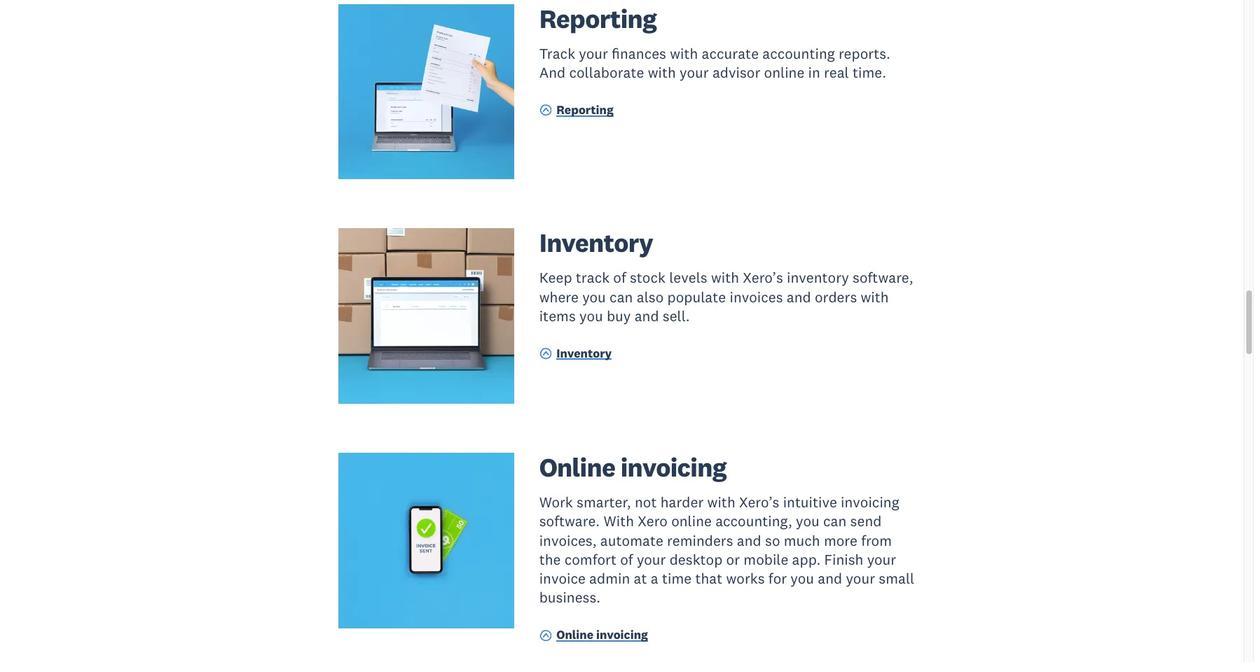 Task type: locate. For each thing, give the bounding box(es) containing it.
xero's up accounting,
[[739, 493, 779, 512]]

mobile
[[744, 551, 788, 570]]

comfort
[[565, 551, 617, 570]]

track
[[576, 269, 610, 288]]

0 vertical spatial online
[[764, 63, 805, 82]]

0 horizontal spatial online
[[671, 512, 712, 531]]

0 vertical spatial can
[[610, 288, 633, 307]]

reports.
[[839, 44, 891, 63]]

of inside the keep track of stock levels with xero's inventory software, where you can also populate invoices and orders with items you buy and sell.
[[613, 269, 626, 288]]

invoicing down admin
[[596, 628, 648, 643]]

online up reminders
[[671, 512, 712, 531]]

inventory down items on the top left of the page
[[556, 346, 612, 361]]

online inside work smarter, not harder with xero's intuitive invoicing software. with xero online accounting, you can send invoices, automate reminders and so much more from the comfort of your desktop or mobile app. finish your invoice admin at a time that works for you and your small business.
[[671, 512, 712, 531]]

of down 'automate'
[[620, 551, 633, 570]]

of inside work smarter, not harder with xero's intuitive invoicing software. with xero online accounting, you can send invoices, automate reminders and so much more from the comfort of your desktop or mobile app. finish your invoice admin at a time that works for you and your small business.
[[620, 551, 633, 570]]

desktop
[[670, 551, 723, 570]]

harder
[[661, 493, 704, 512]]

xero's up "invoices"
[[743, 269, 783, 288]]

online invoicing button
[[539, 628, 648, 647]]

can inside work smarter, not harder with xero's intuitive invoicing software. with xero online accounting, you can send invoices, automate reminders and so much more from the comfort of your desktop or mobile app. finish your invoice admin at a time that works for you and your small business.
[[823, 512, 847, 531]]

invoicing inside work smarter, not harder with xero's intuitive invoicing software. with xero online accounting, you can send invoices, automate reminders and so much more from the comfort of your desktop or mobile app. finish your invoice admin at a time that works for you and your small business.
[[841, 493, 899, 512]]

you left buy
[[579, 307, 603, 326]]

and
[[787, 288, 811, 307], [635, 307, 659, 326], [737, 531, 761, 550], [818, 570, 842, 589]]

1 vertical spatial online
[[671, 512, 712, 531]]

online up work at the bottom of page
[[539, 451, 615, 484]]

online invoicing down business.
[[556, 628, 648, 643]]

1 vertical spatial online invoicing
[[556, 628, 648, 643]]

reporting
[[539, 2, 657, 35], [556, 102, 614, 118]]

and down also
[[635, 307, 659, 326]]

0 vertical spatial xero's
[[743, 269, 783, 288]]

1 vertical spatial online
[[556, 628, 593, 643]]

that
[[695, 570, 723, 589]]

online invoicing
[[539, 451, 727, 484], [556, 628, 648, 643]]

admin
[[589, 570, 630, 589]]

time
[[662, 570, 692, 589]]

the
[[539, 551, 561, 570]]

1 vertical spatial invoicing
[[841, 493, 899, 512]]

1 vertical spatial inventory
[[556, 346, 612, 361]]

software.
[[539, 512, 600, 531]]

can up more
[[823, 512, 847, 531]]

1 vertical spatial of
[[620, 551, 633, 570]]

reporting down collaborate
[[556, 102, 614, 118]]

more
[[824, 531, 858, 550]]

invoicing up send at the right bottom of the page
[[841, 493, 899, 512]]

you down intuitive
[[796, 512, 820, 531]]

0 horizontal spatial can
[[610, 288, 633, 307]]

inventory up the track on the top of the page
[[539, 227, 653, 260]]

0 vertical spatial of
[[613, 269, 626, 288]]

2 vertical spatial invoicing
[[596, 628, 648, 643]]

can up buy
[[610, 288, 633, 307]]

online down accounting
[[764, 63, 805, 82]]

can
[[610, 288, 633, 307], [823, 512, 847, 531]]

accurate
[[702, 44, 759, 63]]

inventory
[[539, 227, 653, 260], [556, 346, 612, 361]]

1 vertical spatial can
[[823, 512, 847, 531]]

1 horizontal spatial online
[[764, 63, 805, 82]]

so
[[765, 531, 780, 550]]

online down business.
[[556, 628, 593, 643]]

a
[[651, 570, 658, 589]]

with down finances
[[648, 63, 676, 82]]

of
[[613, 269, 626, 288], [620, 551, 633, 570]]

xero's
[[743, 269, 783, 288], [739, 493, 779, 512]]

reporting up "track"
[[539, 2, 657, 35]]

xero's inside work smarter, not harder with xero's intuitive invoicing software. with xero online accounting, you can send invoices, automate reminders and so much more from the comfort of your desktop or mobile app. finish your invoice admin at a time that works for you and your small business.
[[739, 493, 779, 512]]

online invoicing up not
[[539, 451, 727, 484]]

1 horizontal spatial can
[[823, 512, 847, 531]]

invoicing
[[621, 451, 727, 484], [841, 493, 899, 512], [596, 628, 648, 643]]

your up collaborate
[[579, 44, 608, 63]]

you down the track on the top of the page
[[582, 288, 606, 307]]

at
[[634, 570, 647, 589]]

xero
[[638, 512, 668, 531]]

0 vertical spatial invoicing
[[621, 451, 727, 484]]

1 vertical spatial xero's
[[739, 493, 779, 512]]

with up accounting,
[[707, 493, 735, 512]]

of right the track on the top of the page
[[613, 269, 626, 288]]

and down finish
[[818, 570, 842, 589]]

online
[[539, 451, 615, 484], [556, 628, 593, 643]]

invoicing up harder
[[621, 451, 727, 484]]

you
[[582, 288, 606, 307], [579, 307, 603, 326], [796, 512, 820, 531], [791, 570, 814, 589]]

real
[[824, 63, 849, 82]]

your
[[579, 44, 608, 63], [680, 63, 709, 82], [637, 551, 666, 570], [867, 551, 896, 570], [846, 570, 875, 589]]

collaborate
[[569, 63, 644, 82]]

with
[[670, 44, 698, 63], [648, 63, 676, 82], [711, 269, 739, 288], [861, 288, 889, 307], [707, 493, 735, 512]]

reporting inside button
[[556, 102, 614, 118]]

with up populate
[[711, 269, 739, 288]]

online
[[764, 63, 805, 82], [671, 512, 712, 531]]

small
[[879, 570, 914, 589]]

orders
[[815, 288, 857, 307]]

and down accounting,
[[737, 531, 761, 550]]

1 vertical spatial reporting
[[556, 102, 614, 118]]

smarter,
[[577, 493, 631, 512]]

also
[[637, 288, 664, 307]]



Task type: describe. For each thing, give the bounding box(es) containing it.
app.
[[792, 551, 821, 570]]

track your finances with accurate accounting reports. and collaborate with your advisor online in real time.
[[539, 44, 891, 82]]

your down finish
[[846, 570, 875, 589]]

works
[[726, 570, 765, 589]]

can inside the keep track of stock levels with xero's inventory software, where you can also populate invoices and orders with items you buy and sell.
[[610, 288, 633, 307]]

xero's inside the keep track of stock levels with xero's inventory software, where you can also populate invoices and orders with items you buy and sell.
[[743, 269, 783, 288]]

advisor
[[712, 63, 760, 82]]

inventory inside inventory button
[[556, 346, 612, 361]]

business.
[[539, 589, 601, 608]]

finances
[[612, 44, 666, 63]]

with inside work smarter, not harder with xero's intuitive invoicing software. with xero online accounting, you can send invoices, automate reminders and so much more from the comfort of your desktop or mobile app. finish your invoice admin at a time that works for you and your small business.
[[707, 493, 735, 512]]

online inside track your finances with accurate accounting reports. and collaborate with your advisor online in real time.
[[764, 63, 805, 82]]

0 vertical spatial inventory
[[539, 227, 653, 260]]

finish
[[824, 551, 863, 570]]

track
[[539, 44, 575, 63]]

your down the from
[[867, 551, 896, 570]]

time.
[[853, 63, 886, 82]]

accounting,
[[715, 512, 792, 531]]

keep track of stock levels with xero's inventory software, where you can also populate invoices and orders with items you buy and sell.
[[539, 269, 913, 326]]

for
[[768, 570, 787, 589]]

your down accurate
[[680, 63, 709, 82]]

buy
[[607, 307, 631, 326]]

and
[[539, 63, 566, 82]]

sell.
[[663, 307, 690, 326]]

accounting
[[762, 44, 835, 63]]

reporting button
[[539, 102, 614, 121]]

work smarter, not harder with xero's intuitive invoicing software. with xero online accounting, you can send invoices, automate reminders and so much more from the comfort of your desktop or mobile app. finish your invoice admin at a time that works for you and your small business.
[[539, 493, 914, 608]]

send
[[850, 512, 882, 531]]

with right finances
[[670, 44, 698, 63]]

0 vertical spatial online invoicing
[[539, 451, 727, 484]]

where
[[539, 288, 579, 307]]

invoices
[[730, 288, 783, 307]]

populate
[[667, 288, 726, 307]]

and down inventory
[[787, 288, 811, 307]]

software,
[[853, 269, 913, 288]]

intuitive
[[783, 493, 837, 512]]

keep
[[539, 269, 572, 288]]

inventory button
[[539, 346, 612, 365]]

work
[[539, 493, 573, 512]]

invoice
[[539, 570, 586, 589]]

invoicing inside button
[[596, 628, 648, 643]]

levels
[[669, 269, 707, 288]]

your up a
[[637, 551, 666, 570]]

from
[[861, 531, 892, 550]]

online inside button
[[556, 628, 593, 643]]

you down 'app.'
[[791, 570, 814, 589]]

reminders
[[667, 531, 733, 550]]

or
[[726, 551, 740, 570]]

with down software,
[[861, 288, 889, 307]]

automate
[[600, 531, 663, 550]]

0 vertical spatial reporting
[[539, 2, 657, 35]]

invoices,
[[539, 531, 597, 550]]

with
[[604, 512, 634, 531]]

online invoicing inside button
[[556, 628, 648, 643]]

not
[[635, 493, 657, 512]]

items
[[539, 307, 576, 326]]

in
[[808, 63, 820, 82]]

much
[[784, 531, 820, 550]]

stock
[[630, 269, 666, 288]]

inventory
[[787, 269, 849, 288]]

0 vertical spatial online
[[539, 451, 615, 484]]



Task type: vqa. For each thing, say whether or not it's contained in the screenshot.
ANYTIME.
no



